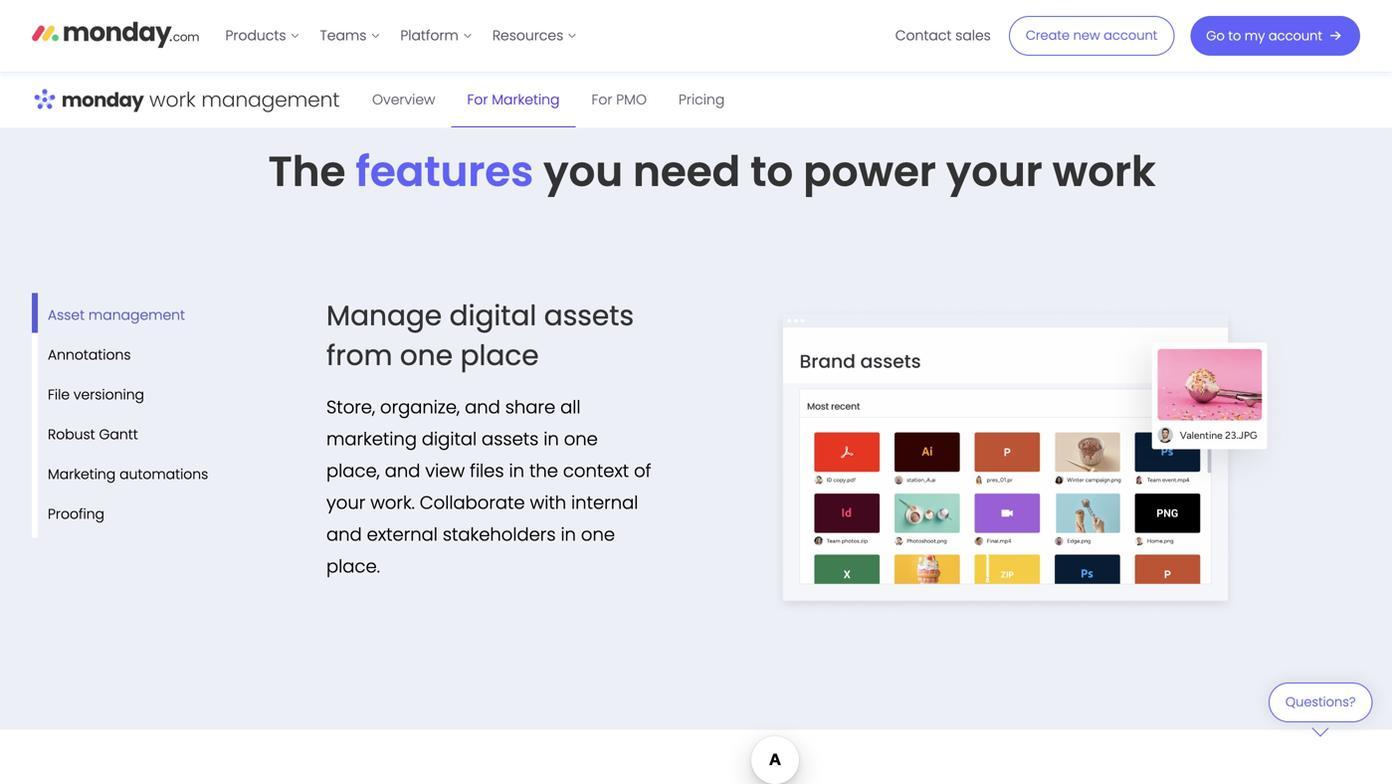 Task type: describe. For each thing, give the bounding box(es) containing it.
from
[[326, 336, 393, 375]]

automations
[[119, 465, 208, 484]]

teams
[[320, 26, 367, 45]]

asset management tab
[[32, 293, 185, 339]]

asset
[[48, 306, 85, 325]]

2 horizontal spatial in
[[561, 522, 576, 547]]

with
[[530, 490, 566, 515]]

digital inside the store, organize, and share all marketing digital assets in one place, and view files in the context of your work. collaborate with internal and external stakeholders in one place.
[[422, 426, 477, 452]]

create new account button
[[1009, 16, 1175, 56]]

create
[[1026, 26, 1070, 44]]

assets inside manage digital assets from one place
[[544, 296, 634, 335]]

annotations
[[48, 346, 131, 365]]

monday.com logo image
[[32, 13, 200, 55]]

of
[[634, 458, 651, 483]]

manage digital assets from one place
[[326, 296, 634, 375]]

the features you need to power your work
[[268, 142, 1156, 200]]

marketing inside for marketing link
[[492, 90, 560, 109]]

pricing link
[[663, 73, 741, 127]]

questions? button
[[1269, 683, 1373, 737]]

your inside the store, organize, and share all marketing digital assets in one place, and view files in the context of your work. collaborate with internal and external stakeholders in one place.
[[326, 490, 365, 515]]

need
[[633, 142, 741, 200]]

power
[[803, 142, 936, 200]]

2 vertical spatial and
[[326, 522, 362, 547]]

marketing automations
[[48, 465, 208, 484]]

file
[[48, 385, 70, 405]]

marketing inside marketing automations tab
[[48, 465, 116, 484]]

1 vertical spatial one
[[564, 426, 598, 452]]

list containing products
[[215, 0, 587, 72]]

manage
[[326, 296, 442, 335]]

for for for marketing
[[467, 90, 488, 109]]

robust
[[48, 425, 95, 445]]

go
[[1206, 27, 1225, 45]]

to inside go to my account button
[[1228, 27, 1241, 45]]

overview
[[372, 90, 435, 109]]

you
[[543, 142, 623, 200]]

platform
[[400, 26, 459, 45]]

2 vertical spatial one
[[581, 522, 615, 547]]

assets inside the store, organize, and share all marketing digital assets in one place, and view files in the context of your work. collaborate with internal and external stakeholders in one place.
[[482, 426, 539, 452]]

sales
[[956, 26, 991, 45]]

new
[[1073, 26, 1100, 44]]

proofing
[[48, 505, 105, 524]]

contact
[[895, 26, 952, 45]]

create new account
[[1026, 26, 1158, 44]]

place
[[460, 336, 539, 375]]

store,
[[326, 394, 375, 420]]

work
[[1053, 142, 1156, 200]]

stakeholders
[[443, 522, 556, 547]]

main element
[[215, 0, 1360, 72]]

digital inside manage digital assets from one place
[[449, 296, 537, 335]]



Task type: vqa. For each thing, say whether or not it's contained in the screenshot.
contact support link on the right of the page
no



Task type: locate. For each thing, give the bounding box(es) containing it.
for marketing
[[467, 90, 560, 109]]

one down internal
[[581, 522, 615, 547]]

account right my
[[1269, 27, 1323, 45]]

0 horizontal spatial your
[[326, 490, 365, 515]]

pricing
[[679, 90, 725, 109]]

marketing
[[492, 90, 560, 109], [48, 465, 116, 484]]

in down with
[[561, 522, 576, 547]]

management
[[88, 306, 185, 325]]

gantt
[[99, 425, 138, 445]]

collaborate
[[420, 490, 525, 515]]

pmo
[[616, 90, 647, 109]]

resources
[[492, 26, 563, 45]]

1 horizontal spatial marketing
[[492, 90, 560, 109]]

1 horizontal spatial assets
[[544, 296, 634, 335]]

store, organize, and share all marketing digital assets in one place, and view files in the context of your work. collaborate with internal and external stakeholders in one place.
[[326, 394, 651, 579]]

files
[[470, 458, 504, 483]]

2 vertical spatial in
[[561, 522, 576, 547]]

resources link
[[482, 20, 587, 52]]

asset management
[[48, 306, 185, 325]]

for right overview
[[467, 90, 488, 109]]

proofing tab
[[32, 492, 105, 538]]

and
[[465, 394, 500, 420], [385, 458, 420, 483], [326, 522, 362, 547]]

contact sales
[[895, 26, 991, 45]]

1 horizontal spatial and
[[385, 458, 420, 483]]

in left the at the left bottom
[[509, 458, 524, 483]]

for for for pmo
[[592, 90, 612, 109]]

marketing
[[326, 426, 417, 452]]

your
[[946, 142, 1043, 200], [326, 490, 365, 515]]

one inside manage digital assets from one place
[[400, 336, 453, 375]]

platform link
[[390, 20, 482, 52]]

1 horizontal spatial in
[[544, 426, 559, 452]]

marketing automations tab
[[32, 452, 208, 498]]

1 vertical spatial and
[[385, 458, 420, 483]]

the
[[268, 142, 346, 200]]

for pmo link
[[576, 73, 663, 127]]

for pmo
[[592, 90, 647, 109]]

0 vertical spatial in
[[544, 426, 559, 452]]

0 vertical spatial digital
[[449, 296, 537, 335]]

0 vertical spatial to
[[1228, 27, 1241, 45]]

place.
[[326, 554, 380, 579]]

robust gantt tab
[[32, 412, 138, 458]]

in up the at the left bottom
[[544, 426, 559, 452]]

to
[[1228, 27, 1241, 45], [750, 142, 793, 200]]

1 vertical spatial digital
[[422, 426, 477, 452]]

assets up all
[[544, 296, 634, 335]]

to right need
[[750, 142, 793, 200]]

for marketing link
[[451, 73, 576, 127]]

internal
[[571, 490, 638, 515]]

to right go at top right
[[1228, 27, 1241, 45]]

for
[[467, 90, 488, 109], [592, 90, 612, 109]]

1 for from the left
[[467, 90, 488, 109]]

one up organize, at the left bottom of page
[[400, 336, 453, 375]]

0 horizontal spatial for
[[467, 90, 488, 109]]

work.
[[370, 490, 415, 515]]

one down all
[[564, 426, 598, 452]]

0 vertical spatial one
[[400, 336, 453, 375]]

0 horizontal spatial account
[[1104, 26, 1158, 44]]

overview link
[[356, 73, 451, 127]]

versioning
[[73, 385, 144, 405]]

organize,
[[380, 394, 460, 420]]

0 vertical spatial and
[[465, 394, 500, 420]]

1 vertical spatial your
[[326, 490, 365, 515]]

assets
[[544, 296, 634, 335], [482, 426, 539, 452]]

for left pmo
[[592, 90, 612, 109]]

1 vertical spatial marketing
[[48, 465, 116, 484]]

context
[[563, 458, 629, 483]]

products
[[225, 26, 286, 45]]

1 vertical spatial to
[[750, 142, 793, 200]]

1 vertical spatial assets
[[482, 426, 539, 452]]

teams link
[[310, 20, 390, 52]]

robust gantt
[[48, 425, 138, 445]]

file versioning
[[48, 385, 144, 405]]

1 horizontal spatial for
[[592, 90, 612, 109]]

products link
[[215, 20, 310, 52]]

and up place. at the left bottom
[[326, 522, 362, 547]]

external
[[367, 522, 438, 547]]

go to my account
[[1206, 27, 1323, 45]]

0 vertical spatial marketing
[[492, 90, 560, 109]]

questions?
[[1286, 693, 1356, 711]]

0 vertical spatial assets
[[544, 296, 634, 335]]

2 horizontal spatial and
[[465, 394, 500, 420]]

my
[[1245, 27, 1265, 45]]

1 horizontal spatial your
[[946, 142, 1043, 200]]

digital up view
[[422, 426, 477, 452]]

marketing down resources
[[492, 90, 560, 109]]

and left share
[[465, 394, 500, 420]]

digital up 'place' at the left of the page
[[449, 296, 537, 335]]

1 horizontal spatial to
[[1228, 27, 1241, 45]]

digital asset management image
[[715, 296, 1297, 647]]

monday.com work management image
[[32, 73, 340, 128]]

1 vertical spatial in
[[509, 458, 524, 483]]

all
[[560, 394, 581, 420]]

file versioning tab
[[32, 372, 144, 418]]

0 horizontal spatial marketing
[[48, 465, 116, 484]]

0 horizontal spatial to
[[750, 142, 793, 200]]

features
[[356, 142, 534, 200]]

marketing down robust gantt tab
[[48, 465, 116, 484]]

account
[[1104, 26, 1158, 44], [1269, 27, 1323, 45]]

view
[[425, 458, 465, 483]]

0 horizontal spatial in
[[509, 458, 524, 483]]

annotations tab
[[32, 333, 131, 378]]

place,
[[326, 458, 380, 483]]

list
[[215, 0, 587, 72]]

account right new
[[1104, 26, 1158, 44]]

assets down share
[[482, 426, 539, 452]]

the
[[529, 458, 558, 483]]

0 horizontal spatial and
[[326, 522, 362, 547]]

share
[[505, 394, 555, 420]]

0 horizontal spatial assets
[[482, 426, 539, 452]]

one
[[400, 336, 453, 375], [564, 426, 598, 452], [581, 522, 615, 547]]

contact sales button
[[885, 20, 1001, 52]]

1 horizontal spatial account
[[1269, 27, 1323, 45]]

2 for from the left
[[592, 90, 612, 109]]

in
[[544, 426, 559, 452], [509, 458, 524, 483], [561, 522, 576, 547]]

and up "work."
[[385, 458, 420, 483]]

digital
[[449, 296, 537, 335], [422, 426, 477, 452]]

0 vertical spatial your
[[946, 142, 1043, 200]]

go to my account button
[[1190, 16, 1360, 56]]



